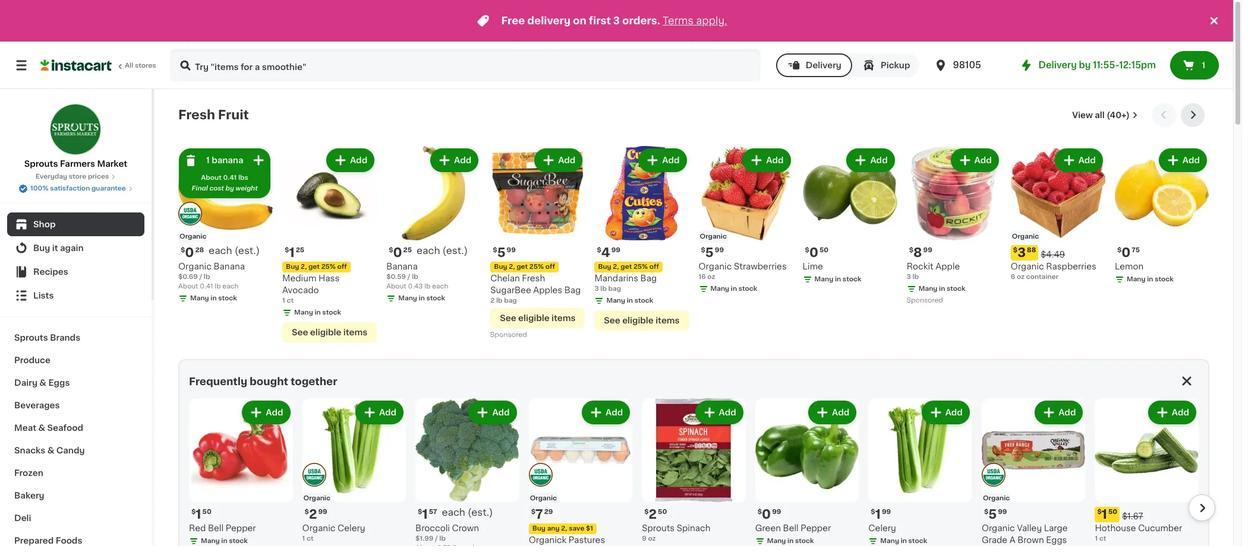 Task type: describe. For each thing, give the bounding box(es) containing it.
sprouts farmers market logo image
[[50, 103, 102, 156]]

apple
[[936, 263, 960, 271]]

100% satisfaction guarantee button
[[18, 182, 133, 194]]

$0.69
[[178, 274, 198, 281]]

first
[[589, 16, 611, 26]]

sprouts for sprouts farmers market
[[24, 160, 58, 168]]

large
[[1044, 525, 1068, 533]]

banana $0.59 / lb about 0.43 lb each
[[386, 263, 448, 290]]

& for meat
[[38, 424, 45, 433]]

99 inside $ 8 99
[[923, 247, 933, 254]]

items for 4
[[656, 317, 680, 325]]

25 for 0
[[403, 247, 412, 254]]

3 inside limited time offer region
[[613, 16, 620, 26]]

add button for green bell pepper
[[810, 402, 856, 424]]

0 vertical spatial fresh
[[178, 109, 215, 121]]

sprouts farmers market link
[[24, 103, 127, 170]]

2, for 5
[[509, 264, 515, 271]]

again
[[60, 244, 84, 253]]

oz for spinach
[[648, 536, 656, 542]]

$ 5 99 for organic valley large grade a brown eggs
[[984, 509, 1007, 521]]

fruit
[[218, 109, 249, 121]]

each right 28
[[209, 246, 232, 256]]

lb down $0.28 each (estimated) element
[[215, 284, 221, 290]]

frequently
[[189, 378, 247, 387]]

add for hothouse cucumber
[[1172, 409, 1189, 417]]

stores
[[135, 62, 156, 69]]

many down 'green'
[[767, 538, 786, 545]]

add button for organic celery
[[357, 402, 402, 424]]

delivery button
[[776, 53, 852, 77]]

limited time offer region
[[0, 0, 1207, 42]]

$ 0 28
[[181, 247, 204, 259]]

sprouts inside sprouts spinach 9 oz
[[642, 525, 675, 533]]

1 celery from the left
[[869, 525, 896, 533]]

lb right $0.69
[[204, 274, 210, 281]]

green
[[755, 525, 781, 533]]

lime
[[803, 263, 823, 271]]

snacks
[[14, 447, 45, 455]]

dairy & eggs link
[[7, 372, 144, 395]]

recipes link
[[7, 260, 144, 284]]

1 $ 1 50 from the left
[[191, 509, 212, 521]]

$ inside $ 0 25 each (est.)
[[389, 247, 393, 254]]

add button for organick pastures
[[583, 402, 629, 424]]

& for snacks
[[47, 447, 54, 455]]

buy it again
[[33, 244, 84, 253]]

see eligible items for 1
[[292, 329, 368, 337]]

satisfaction
[[50, 185, 90, 192]]

1 inside button
[[1202, 61, 1206, 70]]

add for organick pastures
[[606, 409, 623, 417]]

ct for organic celery
[[307, 536, 314, 542]]

add for organic valley large grade a brown eggs
[[1059, 409, 1076, 417]]

bag inside mandarins bag 3 lb bag
[[608, 286, 621, 293]]

cucumber
[[1138, 525, 1182, 533]]

buy 2, get 25% off for 4
[[598, 264, 659, 271]]

(est.) for 0
[[235, 246, 260, 256]]

off for 1
[[337, 264, 347, 271]]

view all (40+) button
[[1068, 103, 1143, 127]]

16
[[699, 274, 706, 281]]

product group containing 4
[[595, 146, 689, 331]]

2 inside chelan fresh sugarbee apples bag 2 lb bag
[[491, 298, 495, 304]]

add for organic raspberries
[[1079, 156, 1096, 165]]

add button for lemon
[[1160, 150, 1206, 171]]

eggs inside the organic valley large grade a brown eggs
[[1046, 537, 1067, 545]]

lb up 0.43
[[412, 274, 418, 281]]

many down $0.69
[[190, 295, 209, 302]]

broccoli
[[416, 525, 450, 533]]

$ inside $ 3 88
[[1013, 247, 1018, 254]]

2 for organic celery
[[309, 509, 317, 521]]

snacks & candy
[[14, 447, 85, 455]]

add for lemon
[[1183, 156, 1200, 165]]

1 button
[[1170, 51, 1219, 80]]

25% for 4
[[634, 264, 648, 271]]

shop link
[[7, 213, 144, 237]]

weight
[[236, 185, 258, 192]]

meat & seafood
[[14, 424, 83, 433]]

buy any 2, save $1
[[532, 526, 593, 532]]

many down avocado
[[294, 310, 313, 316]]

apply.
[[696, 16, 727, 26]]

item carousel region containing fresh fruit
[[178, 103, 1210, 350]]

raspberries
[[1046, 263, 1097, 271]]

each inside organic banana $0.69 / lb about 0.41 lb each
[[222, 284, 239, 290]]

pickup button
[[852, 53, 920, 77]]

fresh inside chelan fresh sugarbee apples bag 2 lb bag
[[522, 275, 545, 283]]

each up crown
[[442, 508, 465, 518]]

many in stock down 'rockit apple 3 lb'
[[919, 286, 966, 293]]

item badge image for 2
[[302, 464, 326, 488]]

$ 0 50
[[805, 247, 829, 259]]

deli link
[[7, 508, 144, 530]]

2, inside section
[[561, 526, 567, 532]]

frozen
[[14, 470, 43, 478]]

many down 0.43
[[398, 295, 417, 302]]

$1.67
[[1122, 513, 1143, 521]]

mandarins
[[595, 275, 638, 283]]

red
[[189, 525, 206, 533]]

all
[[125, 62, 133, 69]]

(est.) inside $ 0 25 each (est.)
[[443, 246, 468, 256]]

lb inside chelan fresh sugarbee apples bag 2 lb bag
[[496, 298, 503, 304]]

eligible for 4
[[622, 317, 654, 325]]

$4.49
[[1041, 251, 1065, 259]]

$ inside $ 1 25
[[285, 247, 289, 254]]

pepper for 1
[[226, 525, 256, 533]]

by inside about 0.41 lbs final cost by weight
[[226, 185, 234, 192]]

medium hass avocado 1 ct
[[282, 275, 340, 304]]

bag inside chelan fresh sugarbee apples bag 2 lb bag
[[565, 287, 581, 295]]

$ 5 99 for buy 2, get 25% off
[[493, 247, 516, 259]]

25% for 5
[[530, 264, 544, 271]]

banana inside organic banana $0.69 / lb about 0.41 lb each
[[214, 263, 245, 271]]

banana inside banana $0.59 / lb about 0.43 lb each
[[386, 263, 418, 271]]

lb inside broccoli crown $1.99 / lb
[[439, 536, 446, 542]]

about 0.41 lbs final cost by weight
[[192, 175, 258, 192]]

bag inside chelan fresh sugarbee apples bag 2 lb bag
[[504, 298, 517, 304]]

buy for 1
[[286, 264, 299, 271]]

see eligible items button for 4
[[595, 311, 689, 331]]

oz for raspberries
[[1017, 274, 1025, 281]]

any
[[547, 526, 560, 532]]

see for 5
[[500, 315, 516, 323]]

buy for 7
[[532, 526, 546, 532]]

add button for hothouse cucumber
[[1149, 402, 1195, 424]]

terms apply. link
[[663, 16, 727, 26]]

see eligible items for 5
[[500, 315, 576, 323]]

28
[[195, 247, 204, 254]]

many in stock down organic banana $0.69 / lb about 0.41 lb each
[[190, 295, 237, 302]]

0.41 inside about 0.41 lbs final cost by weight
[[223, 175, 237, 181]]

deli
[[14, 515, 31, 523]]

grade
[[982, 537, 1008, 545]]

meat
[[14, 424, 36, 433]]

lb inside 'rockit apple 3 lb'
[[913, 274, 919, 281]]

add button for celery
[[923, 402, 969, 424]]

2, for 1
[[301, 264, 307, 271]]

spinach
[[677, 525, 711, 533]]

$ inside $ 0 28
[[181, 247, 185, 254]]

apples
[[533, 287, 562, 295]]

8
[[914, 247, 922, 259]]

store
[[69, 174, 86, 180]]

about inside banana $0.59 / lb about 0.43 lb each
[[386, 284, 406, 290]]

1 inside medium hass avocado 1 ct
[[282, 298, 285, 304]]

view
[[1073, 111, 1093, 119]]

about inside organic banana $0.69 / lb about 0.41 lb each
[[178, 284, 198, 290]]

$0.25 each (estimated) element
[[386, 246, 481, 261]]

shop
[[33, 221, 56, 229]]

organic inside organic banana $0.69 / lb about 0.41 lb each
[[178, 263, 212, 271]]

3 left 88 on the top of the page
[[1018, 247, 1026, 259]]

many in stock down mandarins bag 3 lb bag
[[607, 298, 653, 304]]

see for 4
[[604, 317, 620, 325]]

0 for $ 0 50
[[810, 247, 819, 259]]

add for organic strawberries
[[766, 156, 784, 165]]

$ 5 99 for organic strawberries
[[701, 247, 724, 259]]

each inside banana $0.59 / lb about 0.43 lb each
[[432, 284, 448, 290]]

11:55-
[[1093, 61, 1119, 70]]

add for red bell pepper
[[266, 409, 283, 417]]

free delivery on first 3 orders. terms apply.
[[501, 16, 727, 26]]

many in stock down organic strawberries 16 oz
[[711, 286, 757, 293]]

see eligible items button for 5
[[491, 309, 585, 329]]

$ inside $ 7 29
[[531, 509, 536, 516]]

bell for 1
[[208, 525, 224, 533]]

instacart logo image
[[40, 58, 112, 73]]

it
[[52, 244, 58, 253]]

$ 2 50
[[644, 509, 667, 521]]

all stores
[[125, 62, 156, 69]]

sprouts brands link
[[7, 327, 144, 350]]

add button for lime
[[848, 150, 894, 171]]

organic valley large grade a brown eggs
[[982, 525, 1068, 545]]

50 for lime
[[820, 247, 829, 254]]

1 inside hothouse cucumber 1 ct
[[1095, 536, 1098, 542]]

/ inside banana $0.59 / lb about 0.43 lb each
[[408, 274, 410, 281]]

hothouse cucumber 1 ct
[[1095, 525, 1182, 542]]

$0.28 each (estimated) element
[[178, 246, 273, 261]]

3 inside mandarins bag 3 lb bag
[[595, 286, 599, 293]]

50 for red bell pepper
[[202, 509, 212, 516]]

75
[[1132, 247, 1140, 254]]

2 for sprouts spinach
[[649, 509, 657, 521]]

99 inside $ 4 99
[[611, 247, 621, 254]]

0 for $ 0 25 each (est.)
[[393, 247, 402, 259]]

5 for buy 2, get 25% off
[[497, 247, 506, 259]]

98105 button
[[934, 49, 1005, 82]]

many down $ 1 99
[[881, 538, 899, 545]]

0 horizontal spatial sponsored badge image
[[491, 332, 527, 339]]

medium
[[282, 275, 316, 283]]

organic strawberries 16 oz
[[699, 263, 787, 281]]

5 for organic valley large grade a brown eggs
[[989, 509, 997, 521]]

valley
[[1017, 525, 1042, 533]]

4
[[601, 247, 610, 259]]

$1
[[586, 526, 593, 532]]

add for green bell pepper
[[832, 409, 850, 417]]

$ 2 99
[[305, 509, 327, 521]]

6
[[1011, 274, 1015, 281]]

buy left it
[[33, 244, 50, 253]]

dairy
[[14, 379, 37, 388]]

bag inside mandarins bag 3 lb bag
[[641, 275, 657, 283]]

$ inside $ 0 50
[[805, 247, 810, 254]]

organic raspberries 6 oz container
[[1011, 263, 1097, 281]]

0 for $ 0 75
[[1122, 247, 1131, 259]]



Task type: locate. For each thing, give the bounding box(es) containing it.
2 pepper from the left
[[801, 525, 831, 533]]

each (est.) for 1
[[442, 508, 493, 518]]

0 vertical spatial 0.41
[[223, 175, 237, 181]]

prepared
[[14, 537, 54, 546]]

$ inside $ 0 99
[[758, 509, 762, 516]]

0 horizontal spatial eligible
[[310, 329, 341, 337]]

buy it again link
[[7, 237, 144, 260]]

eligible for 5
[[518, 315, 550, 323]]

1 horizontal spatial see eligible items
[[500, 315, 576, 323]]

0 horizontal spatial about
[[178, 284, 198, 290]]

98105
[[953, 61, 981, 70]]

oz right the 9
[[648, 536, 656, 542]]

guarantee
[[92, 185, 126, 192]]

crown
[[452, 525, 479, 533]]

oz for strawberries
[[708, 274, 715, 281]]

2 horizontal spatial about
[[386, 284, 406, 290]]

many in stock down red bell pepper
[[201, 538, 248, 545]]

buy 2, get 25% off for 5
[[494, 264, 555, 271]]

0 for $ 0 28
[[185, 247, 194, 259]]

organic inside the organic valley large grade a brown eggs
[[982, 525, 1015, 533]]

0 up 'green'
[[762, 509, 771, 521]]

1 horizontal spatial by
[[1079, 61, 1091, 70]]

celery inside organic celery 1 ct
[[338, 525, 365, 533]]

each right 0.43
[[432, 284, 448, 290]]

cost
[[210, 185, 224, 192]]

sprouts down $ 2 50
[[642, 525, 675, 533]]

99 inside $ 1 99
[[882, 509, 891, 516]]

1 horizontal spatial eggs
[[1046, 537, 1067, 545]]

items for 1
[[343, 329, 368, 337]]

1 horizontal spatial buy 2, get 25% off
[[494, 264, 555, 271]]

$ 1 99
[[871, 509, 891, 521]]

1 horizontal spatial off
[[546, 264, 555, 271]]

0 horizontal spatial banana
[[214, 263, 245, 271]]

$ 5 99 up chelan
[[493, 247, 516, 259]]

0 horizontal spatial bag
[[565, 287, 581, 295]]

see eligible items button down mandarins bag 3 lb bag
[[595, 311, 689, 331]]

2 banana from the left
[[386, 263, 418, 271]]

0 horizontal spatial each (est.)
[[209, 246, 260, 256]]

each (est.) up crown
[[442, 508, 493, 518]]

bakery link
[[7, 485, 144, 508]]

1 horizontal spatial eligible
[[518, 315, 550, 323]]

about up cost at the top of the page
[[201, 175, 222, 181]]

1 horizontal spatial delivery
[[1039, 61, 1077, 70]]

item badge image
[[178, 202, 202, 226]]

2 horizontal spatial off
[[650, 264, 659, 271]]

by left 11:55-
[[1079, 61, 1091, 70]]

service type group
[[776, 53, 920, 77]]

25% up chelan fresh sugarbee apples bag 2 lb bag
[[530, 264, 544, 271]]

seafood
[[47, 424, 83, 433]]

item badge image for buy any 2, save $1
[[529, 464, 553, 488]]

many in stock down lemon at the top right of page
[[1127, 276, 1174, 283]]

1 horizontal spatial oz
[[708, 274, 715, 281]]

bell for 0
[[783, 525, 799, 533]]

product group containing 3
[[1011, 146, 1106, 282]]

3
[[613, 16, 620, 26], [1018, 247, 1026, 259], [907, 274, 911, 281], [595, 286, 599, 293]]

5 up 'grade'
[[989, 509, 997, 521]]

everyday store prices
[[35, 174, 109, 180]]

off for 4
[[650, 264, 659, 271]]

50 for sprouts spinach
[[658, 509, 667, 516]]

2 up sprouts spinach 9 oz
[[649, 509, 657, 521]]

50 up the red
[[202, 509, 212, 516]]

add button for organic strawberries
[[744, 150, 790, 171]]

0 horizontal spatial see eligible items button
[[282, 323, 377, 343]]

pepper right 'green'
[[801, 525, 831, 533]]

item carousel region containing 1
[[172, 394, 1216, 547]]

lb down broccoli
[[439, 536, 446, 542]]

organic
[[180, 234, 207, 240], [700, 234, 727, 240], [1012, 234, 1039, 240], [178, 263, 212, 271], [699, 263, 732, 271], [1011, 263, 1044, 271], [303, 496, 330, 502], [530, 496, 557, 502], [983, 496, 1010, 502], [302, 525, 336, 533], [982, 525, 1015, 533]]

0 vertical spatial bag
[[608, 286, 621, 293]]

2, right any
[[561, 526, 567, 532]]

1 banana from the left
[[214, 263, 245, 271]]

everyday store prices link
[[35, 172, 116, 182]]

0 horizontal spatial see eligible items
[[292, 329, 368, 337]]

(est.) inside the $1.57 each (estimated) element
[[468, 508, 493, 518]]

$ 3 88
[[1013, 247, 1036, 259]]

0 horizontal spatial buy 2, get 25% off
[[286, 264, 347, 271]]

see eligible items for 4
[[604, 317, 680, 325]]

eggs down "large"
[[1046, 537, 1067, 545]]

2 25 from the left
[[403, 247, 412, 254]]

item badge image inside product group
[[529, 464, 553, 488]]

2 bell from the left
[[783, 525, 799, 533]]

delivery for delivery by 11:55-12:15pm
[[1039, 61, 1077, 70]]

a
[[1010, 537, 1016, 545]]

1 vertical spatial sprouts
[[14, 334, 48, 342]]

2 celery from the left
[[338, 525, 365, 533]]

recipes
[[33, 268, 68, 276]]

2 horizontal spatial 2
[[649, 509, 657, 521]]

2 horizontal spatial get
[[621, 264, 632, 271]]

100% satisfaction guarantee
[[30, 185, 126, 192]]

25 up medium
[[296, 247, 304, 254]]

0 horizontal spatial oz
[[648, 536, 656, 542]]

1 pepper from the left
[[226, 525, 256, 533]]

88
[[1027, 247, 1036, 254]]

2 up organic celery 1 ct
[[309, 509, 317, 521]]

2 horizontal spatial $ 5 99
[[984, 509, 1007, 521]]

brown
[[1018, 537, 1044, 545]]

1 vertical spatial by
[[226, 185, 234, 192]]

$ 0 99
[[758, 509, 781, 521]]

& inside 'link'
[[39, 379, 46, 388]]

avocado
[[282, 287, 319, 295]]

1 25 from the left
[[296, 247, 304, 254]]

2, up mandarins
[[613, 264, 619, 271]]

$ 5 99 up 16
[[701, 247, 724, 259]]

$ inside $ 8 99
[[909, 247, 914, 254]]

organic inside organic strawberries 16 oz
[[699, 263, 732, 271]]

each (est.) inside $0.28 each (estimated) element
[[209, 246, 260, 256]]

add for sprouts spinach
[[719, 409, 736, 417]]

everyday
[[35, 174, 67, 180]]

sprouts for sprouts brands
[[14, 334, 48, 342]]

0 vertical spatial eggs
[[48, 379, 70, 388]]

buy down 7
[[532, 526, 546, 532]]

oz inside organic raspberries 6 oz container
[[1017, 274, 1025, 281]]

organic celery 1 ct
[[302, 525, 365, 542]]

many down organic strawberries 16 oz
[[711, 286, 729, 293]]

1 horizontal spatial about
[[201, 175, 222, 181]]

sponsored badge image
[[907, 298, 943, 304], [491, 332, 527, 339]]

candy
[[56, 447, 85, 455]]

add button for organic raspberries
[[1056, 150, 1102, 171]]

2 horizontal spatial eligible
[[622, 317, 654, 325]]

3 right first
[[613, 16, 620, 26]]

pastures
[[569, 537, 605, 545]]

0 horizontal spatial by
[[226, 185, 234, 192]]

0 horizontal spatial item badge image
[[302, 464, 326, 488]]

1 horizontal spatial 0.41
[[223, 175, 237, 181]]

eligible for 1
[[310, 329, 341, 337]]

0 left 75
[[1122, 247, 1131, 259]]

1 horizontal spatial sponsored badge image
[[907, 298, 943, 304]]

$1.57 each (estimated) element
[[416, 507, 519, 523]]

lb inside mandarins bag 3 lb bag
[[601, 286, 607, 293]]

/ inside broccoli crown $1.99 / lb
[[435, 536, 438, 542]]

broccoli crown $1.99 / lb
[[416, 525, 479, 542]]

3 buy 2, get 25% off from the left
[[598, 264, 659, 271]]

1 horizontal spatial ct
[[307, 536, 314, 542]]

see eligible items down mandarins bag 3 lb bag
[[604, 317, 680, 325]]

$ 5 99 up 'grade'
[[984, 509, 1007, 521]]

see eligible items button for 1
[[282, 323, 377, 343]]

delivery inside "link"
[[1039, 61, 1077, 70]]

each inside $ 0 25 each (est.)
[[417, 246, 440, 256]]

item badge image
[[302, 464, 326, 488], [529, 464, 553, 488], [982, 464, 1006, 488]]

& left candy
[[47, 447, 54, 455]]

buy for 5
[[494, 264, 507, 271]]

ct down hothouse
[[1100, 536, 1106, 542]]

0 horizontal spatial bell
[[208, 525, 224, 533]]

by inside "link"
[[1079, 61, 1091, 70]]

2 horizontal spatial see eligible items button
[[595, 311, 689, 331]]

fresh
[[178, 109, 215, 121], [522, 275, 545, 283]]

(est.) up organic banana $0.69 / lb about 0.41 lb each
[[235, 246, 260, 256]]

1 item badge image from the left
[[302, 464, 326, 488]]

1 horizontal spatial $ 1 50
[[1098, 509, 1118, 521]]

$ 1 50 inside $1.50 original price: $1.67 element
[[1098, 509, 1118, 521]]

get for 1
[[308, 264, 320, 271]]

0 vertical spatial bag
[[641, 275, 657, 283]]

organic inside organic raspberries 6 oz container
[[1011, 263, 1044, 271]]

25 inside $ 1 25
[[296, 247, 304, 254]]

0 vertical spatial sponsored badge image
[[907, 298, 943, 304]]

1 inside organic celery 1 ct
[[302, 536, 305, 542]]

delivery
[[527, 16, 571, 26]]

99 inside $ 0 99
[[772, 509, 781, 516]]

prices
[[88, 174, 109, 180]]

beverages link
[[7, 395, 144, 417]]

buy inside section
[[532, 526, 546, 532]]

foods
[[56, 537, 82, 546]]

2 horizontal spatial items
[[656, 317, 680, 325]]

& right dairy
[[39, 379, 46, 388]]

organic inside organic celery 1 ct
[[302, 525, 336, 533]]

1
[[1202, 61, 1206, 70], [206, 156, 210, 165], [289, 247, 295, 259], [282, 298, 285, 304], [196, 509, 201, 521], [422, 509, 428, 521], [875, 509, 881, 521], [1102, 509, 1107, 521], [302, 536, 305, 542], [1095, 536, 1098, 542]]

3 down mandarins
[[595, 286, 599, 293]]

see down mandarins bag 3 lb bag
[[604, 317, 620, 325]]

0 up the $0.59
[[393, 247, 402, 259]]

off for 5
[[546, 264, 555, 271]]

in
[[835, 276, 841, 283], [1147, 276, 1153, 283], [731, 286, 737, 293], [939, 286, 945, 293], [211, 295, 217, 302], [419, 295, 425, 302], [627, 298, 633, 304], [315, 310, 321, 316], [221, 538, 227, 545], [901, 538, 907, 545], [788, 538, 794, 545]]

get for 5
[[517, 264, 528, 271]]

section
[[172, 360, 1216, 547]]

add button for organic valley large grade a brown eggs
[[1036, 402, 1082, 424]]

lists
[[33, 292, 54, 300]]

0.43
[[408, 284, 423, 290]]

hass
[[319, 275, 340, 283]]

(est.) for 1
[[468, 508, 493, 518]]

& inside "link"
[[38, 424, 45, 433]]

5 for organic strawberries
[[705, 247, 714, 259]]

buy 2, get 25% off up chelan
[[494, 264, 555, 271]]

lb
[[204, 274, 210, 281], [412, 274, 418, 281], [913, 274, 919, 281], [215, 284, 221, 290], [425, 284, 431, 290], [601, 286, 607, 293], [496, 298, 503, 304], [439, 536, 446, 542]]

1 horizontal spatial item badge image
[[529, 464, 553, 488]]

buy
[[33, 244, 50, 253], [286, 264, 299, 271], [494, 264, 507, 271], [598, 264, 611, 271], [532, 526, 546, 532]]

add button for banana
[[432, 150, 477, 171]]

1 horizontal spatial /
[[408, 274, 410, 281]]

2 25% from the left
[[530, 264, 544, 271]]

each up banana $0.59 / lb about 0.43 lb each
[[417, 246, 440, 256]]

banana down $0.28 each (estimated) element
[[214, 263, 245, 271]]

eligible inside product group
[[622, 317, 654, 325]]

add for celery
[[946, 409, 963, 417]]

product group
[[178, 146, 273, 306], [282, 146, 377, 343], [386, 146, 481, 306], [491, 146, 585, 342], [595, 146, 689, 331], [699, 146, 793, 297], [803, 146, 897, 287], [907, 146, 1001, 307], [1011, 146, 1106, 282], [1115, 146, 1210, 287], [189, 399, 293, 547], [302, 399, 406, 547], [416, 399, 519, 547], [529, 399, 633, 547], [642, 399, 746, 547], [755, 399, 859, 547], [869, 399, 972, 547], [982, 399, 1086, 547], [1095, 399, 1199, 547]]

rockit
[[907, 263, 934, 271]]

eggs down produce link
[[48, 379, 70, 388]]

save
[[569, 526, 585, 532]]

& for dairy
[[39, 379, 46, 388]]

pepper
[[226, 525, 256, 533], [801, 525, 831, 533]]

$ 0 25 each (est.)
[[389, 246, 468, 259]]

0 inside $ 0 25 each (est.)
[[393, 247, 402, 259]]

delivery
[[1039, 61, 1077, 70], [806, 61, 842, 70]]

7
[[536, 509, 543, 521]]

/ for broccoli
[[435, 536, 438, 542]]

items for 5
[[552, 315, 576, 323]]

about down $0.69
[[178, 284, 198, 290]]

0 horizontal spatial 2
[[309, 509, 317, 521]]

increment quantity of organic banana image
[[251, 153, 266, 168]]

get
[[308, 264, 320, 271], [517, 264, 528, 271], [621, 264, 632, 271]]

pepper right the red
[[226, 525, 256, 533]]

5 inside section
[[989, 509, 997, 521]]

2 off from the left
[[546, 264, 555, 271]]

lb down sugarbee
[[496, 298, 503, 304]]

section containing 1
[[172, 360, 1216, 547]]

2 item badge image from the left
[[529, 464, 553, 488]]

add for banana
[[454, 156, 472, 165]]

1 horizontal spatial items
[[552, 315, 576, 323]]

off up mandarins bag 3 lb bag
[[650, 264, 659, 271]]

99 inside $ 2 99
[[318, 509, 327, 516]]

2 $ 1 50 from the left
[[1098, 509, 1118, 521]]

sprouts up everyday
[[24, 160, 58, 168]]

green bell pepper
[[755, 525, 831, 533]]

/ for organic
[[199, 274, 202, 281]]

0 vertical spatial &
[[39, 379, 46, 388]]

2, up medium
[[301, 264, 307, 271]]

1 horizontal spatial bell
[[783, 525, 799, 533]]

0 vertical spatial item carousel region
[[178, 103, 1210, 350]]

2 vertical spatial &
[[47, 447, 54, 455]]

1 25% from the left
[[321, 264, 336, 271]]

2 vertical spatial sprouts
[[642, 525, 675, 533]]

0 left 28
[[185, 247, 194, 259]]

see down avocado
[[292, 329, 308, 337]]

1 horizontal spatial bag
[[641, 275, 657, 283]]

1 horizontal spatial $ 5 99
[[701, 247, 724, 259]]

bag right mandarins
[[641, 275, 657, 283]]

$3.88 original price: $4.49 element
[[1011, 246, 1106, 261]]

0 horizontal spatial bag
[[504, 298, 517, 304]]

add for broccoli crown
[[492, 409, 510, 417]]

product group containing 8
[[907, 146, 1001, 307]]

many down lime
[[815, 276, 834, 283]]

get up mandarins
[[621, 264, 632, 271]]

2 horizontal spatial see eligible items
[[604, 317, 680, 325]]

0 vertical spatial each (est.)
[[209, 246, 260, 256]]

1 horizontal spatial bag
[[608, 286, 621, 293]]

sprouts inside 'link'
[[24, 160, 58, 168]]

sponsored badge image down sugarbee
[[491, 332, 527, 339]]

each (est.) up organic banana $0.69 / lb about 0.41 lb each
[[209, 246, 260, 256]]

25% up mandarins bag 3 lb bag
[[634, 264, 648, 271]]

2 horizontal spatial /
[[435, 536, 438, 542]]

ct
[[287, 298, 294, 304], [307, 536, 314, 542], [1100, 536, 1106, 542]]

see eligible items button down medium hass avocado 1 ct
[[282, 323, 377, 343]]

delivery inside button
[[806, 61, 842, 70]]

eligible down mandarins bag 3 lb bag
[[622, 317, 654, 325]]

see eligible items down medium hass avocado 1 ct
[[292, 329, 368, 337]]

each (est.) for 0
[[209, 246, 260, 256]]

2 horizontal spatial see
[[604, 317, 620, 325]]

0 horizontal spatial items
[[343, 329, 368, 337]]

many down 'rockit apple 3 lb'
[[919, 286, 938, 293]]

1 horizontal spatial 25%
[[530, 264, 544, 271]]

0 up lime
[[810, 247, 819, 259]]

0 vertical spatial by
[[1079, 61, 1091, 70]]

1 get from the left
[[308, 264, 320, 271]]

lemon
[[1115, 263, 1144, 271]]

about down the $0.59
[[386, 284, 406, 290]]

2, up chelan
[[509, 264, 515, 271]]

fresh left fruit
[[178, 109, 215, 121]]

2 horizontal spatial 25%
[[634, 264, 648, 271]]

ct inside organic celery 1 ct
[[307, 536, 314, 542]]

29
[[544, 509, 553, 516]]

fresh fruit
[[178, 109, 249, 121]]

1 vertical spatial each (est.)
[[442, 508, 493, 518]]

$ 5 99 inside section
[[984, 509, 1007, 521]]

ct inside hothouse cucumber 1 ct
[[1100, 536, 1106, 542]]

$ 1 50
[[191, 509, 212, 521], [1098, 509, 1118, 521]]

1 off from the left
[[337, 264, 347, 271]]

final
[[192, 185, 208, 192]]

buy up chelan
[[494, 264, 507, 271]]

2, for 4
[[613, 264, 619, 271]]

1 vertical spatial eggs
[[1046, 537, 1067, 545]]

oz inside sprouts spinach 9 oz
[[648, 536, 656, 542]]

3 inside 'rockit apple 3 lb'
[[907, 274, 911, 281]]

add button for broccoli crown
[[470, 402, 516, 424]]

2 get from the left
[[517, 264, 528, 271]]

$1.99
[[416, 536, 433, 542]]

0 horizontal spatial $ 5 99
[[493, 247, 516, 259]]

sprouts up produce
[[14, 334, 48, 342]]

about inside about 0.41 lbs final cost by weight
[[201, 175, 222, 181]]

add button for red bell pepper
[[243, 402, 289, 424]]

2 horizontal spatial item badge image
[[982, 464, 1006, 488]]

0 horizontal spatial celery
[[338, 525, 365, 533]]

0 vertical spatial sprouts
[[24, 160, 58, 168]]

bell right the red
[[208, 525, 224, 533]]

1 horizontal spatial see eligible items button
[[491, 309, 585, 329]]

$ inside "$ 0 75"
[[1117, 247, 1122, 254]]

buy 2, get 25% off up mandarins bag 3 lb bag
[[598, 264, 659, 271]]

Search field
[[171, 50, 760, 81]]

0.41 down $ 0 28
[[200, 284, 213, 290]]

many down mandarins bag 3 lb bag
[[607, 298, 625, 304]]

items
[[552, 315, 576, 323], [656, 317, 680, 325], [343, 329, 368, 337]]

many in stock down lime
[[815, 276, 862, 283]]

many in stock down medium hass avocado 1 ct
[[294, 310, 341, 316]]

item carousel region
[[178, 103, 1210, 350], [172, 394, 1216, 547]]

buy for 4
[[598, 264, 611, 271]]

ct for hothouse cucumber
[[1100, 536, 1106, 542]]

2 horizontal spatial buy 2, get 25% off
[[598, 264, 659, 271]]

(40+)
[[1107, 111, 1130, 119]]

25 for 1
[[296, 247, 304, 254]]

0 horizontal spatial 25
[[296, 247, 304, 254]]

0 horizontal spatial 0.41
[[200, 284, 213, 290]]

$1.50 original price: $1.67 element
[[1095, 507, 1199, 523]]

add for lime
[[870, 156, 888, 165]]

3 item badge image from the left
[[982, 464, 1006, 488]]

bakery
[[14, 492, 44, 500]]

/ inside organic banana $0.69 / lb about 0.41 lb each
[[199, 274, 202, 281]]

add for organic celery
[[379, 409, 397, 417]]

many down red bell pepper
[[201, 538, 220, 545]]

0 horizontal spatial delivery
[[806, 61, 842, 70]]

sprouts brands
[[14, 334, 80, 342]]

1 vertical spatial fresh
[[522, 275, 545, 283]]

$ 1 57
[[418, 509, 437, 521]]

5 up chelan
[[497, 247, 506, 259]]

0 for $ 0 99
[[762, 509, 771, 521]]

$ inside $ 2 50
[[644, 509, 649, 516]]

1 horizontal spatial each (est.)
[[442, 508, 493, 518]]

0.41 inside organic banana $0.69 / lb about 0.41 lb each
[[200, 284, 213, 290]]

sprouts spinach 9 oz
[[642, 525, 711, 542]]

25% for 1
[[321, 264, 336, 271]]

1 bell from the left
[[208, 525, 224, 533]]

0 horizontal spatial pepper
[[226, 525, 256, 533]]

(est.) up crown
[[468, 508, 493, 518]]

$ inside $ 2 99
[[305, 509, 309, 516]]

1 banana
[[206, 156, 243, 165]]

0 horizontal spatial fresh
[[178, 109, 215, 121]]

many down lemon at the top right of page
[[1127, 276, 1146, 283]]

1 horizontal spatial see
[[500, 315, 516, 323]]

1 horizontal spatial 25
[[403, 247, 412, 254]]

get up medium
[[308, 264, 320, 271]]

3 25% from the left
[[634, 264, 648, 271]]

eggs inside 'link'
[[48, 379, 70, 388]]

pepper for 0
[[801, 525, 831, 533]]

1 vertical spatial sponsored badge image
[[491, 332, 527, 339]]

50 up hothouse
[[1109, 509, 1118, 516]]

ct down $ 2 99 in the left bottom of the page
[[307, 536, 314, 542]]

beverages
[[14, 402, 60, 410]]

eggs
[[48, 379, 70, 388], [1046, 537, 1067, 545]]

1 horizontal spatial fresh
[[522, 275, 545, 283]]

product group containing 7
[[529, 399, 633, 547]]

remove organic banana image
[[184, 153, 198, 168]]

bag
[[641, 275, 657, 283], [565, 287, 581, 295]]

0.41 left lbs
[[223, 175, 237, 181]]

3 off from the left
[[650, 264, 659, 271]]

50 inside $ 0 50
[[820, 247, 829, 254]]

each
[[209, 246, 232, 256], [417, 246, 440, 256], [222, 284, 239, 290], [432, 284, 448, 290], [442, 508, 465, 518]]

oz inside organic strawberries 16 oz
[[708, 274, 715, 281]]

by right cost at the top of the page
[[226, 185, 234, 192]]

1 vertical spatial bag
[[504, 298, 517, 304]]

None search field
[[170, 49, 761, 82]]

$ 7 29
[[531, 509, 553, 521]]

$ inside $ 4 99
[[597, 247, 601, 254]]

&
[[39, 379, 46, 388], [38, 424, 45, 433], [47, 447, 54, 455]]

get for 4
[[621, 264, 632, 271]]

1 horizontal spatial get
[[517, 264, 528, 271]]

ct inside medium hass avocado 1 ct
[[287, 298, 294, 304]]

2 buy 2, get 25% off from the left
[[494, 264, 555, 271]]

57
[[429, 509, 437, 516]]

$ 1 25
[[285, 247, 304, 259]]

0 horizontal spatial see
[[292, 329, 308, 337]]

$ inside $ 1 99
[[871, 509, 875, 516]]

50 inside $ 2 50
[[658, 509, 667, 516]]

0 horizontal spatial ct
[[287, 298, 294, 304]]

5
[[497, 247, 506, 259], [705, 247, 714, 259], [989, 509, 997, 521]]

together
[[291, 378, 337, 387]]

1 buy 2, get 25% off from the left
[[286, 264, 347, 271]]

organic banana $0.69 / lb about 0.41 lb each
[[178, 263, 245, 290]]

1 horizontal spatial pepper
[[801, 525, 831, 533]]

9
[[642, 536, 647, 542]]

1 horizontal spatial banana
[[386, 263, 418, 271]]

delivery for delivery
[[806, 61, 842, 70]]

many in stock down 0.43
[[398, 295, 445, 302]]

0 horizontal spatial 25%
[[321, 264, 336, 271]]

each down $0.28 each (estimated) element
[[222, 284, 239, 290]]

50
[[820, 247, 829, 254], [202, 509, 212, 516], [658, 509, 667, 516], [1109, 509, 1118, 516]]

25 up banana $0.59 / lb about 0.43 lb each
[[403, 247, 412, 254]]

1 horizontal spatial 5
[[705, 247, 714, 259]]

many in stock down $ 1 99
[[881, 538, 927, 545]]

buy 2, get 25% off for 1
[[286, 264, 347, 271]]

1 vertical spatial item carousel region
[[172, 394, 1216, 547]]

25 inside $ 0 25 each (est.)
[[403, 247, 412, 254]]

eligible down chelan fresh sugarbee apples bag 2 lb bag
[[518, 315, 550, 323]]

1 horizontal spatial celery
[[869, 525, 896, 533]]

2 horizontal spatial oz
[[1017, 274, 1025, 281]]

0 horizontal spatial off
[[337, 264, 347, 271]]

red bell pepper
[[189, 525, 256, 533]]

each (est.) inside the $1.57 each (estimated) element
[[442, 508, 493, 518]]

1 vertical spatial bag
[[565, 287, 581, 295]]

2 horizontal spatial ct
[[1100, 536, 1106, 542]]

0 horizontal spatial 5
[[497, 247, 506, 259]]

(est.) inside $0.28 each (estimated) element
[[235, 246, 260, 256]]

3 get from the left
[[621, 264, 632, 271]]

see eligible items button down chelan fresh sugarbee apples bag 2 lb bag
[[491, 309, 585, 329]]

$ inside $ 1 57
[[418, 509, 422, 516]]

many in stock down green bell pepper
[[767, 538, 814, 545]]

1 horizontal spatial 2
[[491, 298, 495, 304]]

5 up 16
[[705, 247, 714, 259]]

buy 2, get 25% off up "hass"
[[286, 264, 347, 271]]

brands
[[50, 334, 80, 342]]

market
[[97, 160, 127, 168]]

item badge image for 5
[[982, 464, 1006, 488]]

0 horizontal spatial get
[[308, 264, 320, 271]]

bell
[[208, 525, 224, 533], [783, 525, 799, 533]]

1 vertical spatial 0.41
[[200, 284, 213, 290]]

3 down rockit
[[907, 274, 911, 281]]

see for 1
[[292, 329, 308, 337]]

lb right 0.43
[[425, 284, 431, 290]]

add button for sprouts spinach
[[696, 402, 742, 424]]

50 up lime
[[820, 247, 829, 254]]



Task type: vqa. For each thing, say whether or not it's contained in the screenshot.
Buy it again link
yes



